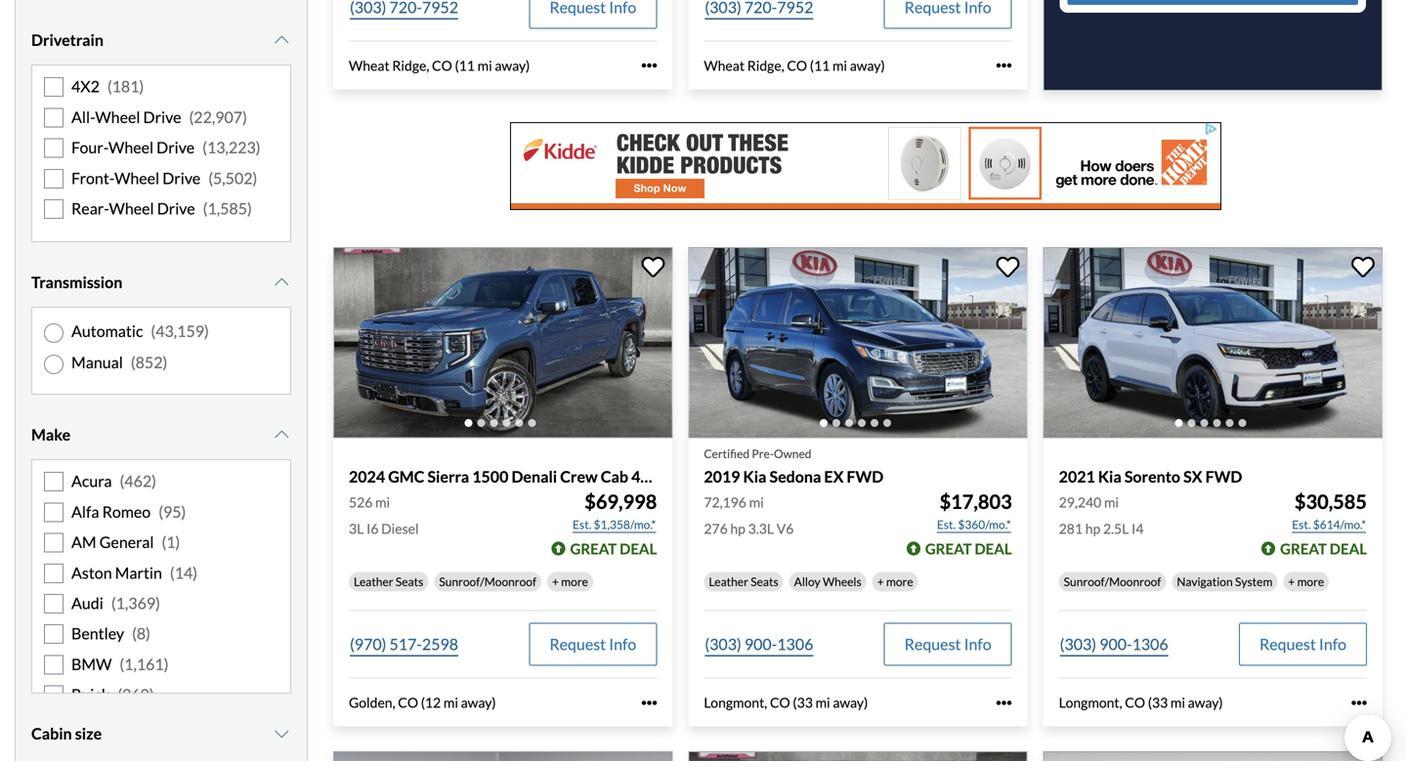 Task type: vqa. For each thing, say whether or not it's contained in the screenshot.


Task type: describe. For each thing, give the bounding box(es) containing it.
est. for $17,803
[[938, 518, 956, 532]]

all-
[[71, 107, 95, 127]]

general
[[99, 533, 154, 552]]

size
[[75, 725, 102, 744]]

leather seats for alloy wheels
[[709, 575, 779, 589]]

2 (11 from the left
[[810, 57, 830, 74]]

automatic
[[71, 322, 143, 341]]

drive for all-wheel drive
[[143, 107, 181, 127]]

certified
[[704, 447, 750, 461]]

rear-
[[71, 199, 109, 218]]

2 request info button from the left
[[885, 623, 1013, 666]]

ellipsis h image
[[997, 695, 1013, 711]]

make
[[31, 425, 71, 445]]

29,240
[[1060, 494, 1102, 511]]

bentley
[[71, 624, 124, 643]]

$17,803
[[940, 490, 1013, 514]]

great deal for $17,803
[[926, 540, 1013, 558]]

$69,998 est. $1,358/mo.*
[[573, 490, 657, 532]]

chevron down image for all-wheel drive (22,907)
[[272, 32, 291, 48]]

next image image for $30,585
[[1352, 327, 1372, 359]]

(5,502)
[[208, 168, 257, 188]]

1 wheat from the left
[[349, 57, 390, 74]]

+ more for $69,998
[[552, 575, 589, 589]]

2021
[[1060, 467, 1096, 486]]

1 sunroof/moonroof from the left
[[439, 575, 537, 589]]

alfa romeo (95)
[[71, 502, 186, 521]]

crew
[[560, 467, 598, 486]]

downpour metallic 2024 gmc sierra 1500 denali crew cab 4wd pickup truck four-wheel drive automatic image
[[333, 247, 673, 438]]

drive for front-wheel drive
[[163, 168, 201, 188]]

1 wheat ridge, co (11 mi away) from the left
[[349, 57, 530, 74]]

alfa
[[71, 502, 99, 521]]

great deal for $30,585
[[1281, 540, 1368, 558]]

4x2 (181)
[[71, 77, 144, 96]]

buick (360)
[[71, 685, 154, 705]]

wheel for four-
[[109, 138, 154, 157]]

buick
[[71, 685, 110, 705]]

4wd
[[632, 467, 669, 486]]

est. $360/mo.* button
[[937, 515, 1013, 535]]

denali
[[512, 467, 557, 486]]

drivetrain button
[[31, 16, 291, 65]]

romeo
[[102, 502, 151, 521]]

2 (33 from the left
[[1149, 695, 1169, 711]]

drive for four-wheel drive
[[157, 138, 195, 157]]

wheel for front-
[[114, 168, 160, 188]]

2 wheat from the left
[[704, 57, 745, 74]]

$614/mo.*
[[1314, 518, 1367, 532]]

i6
[[367, 521, 379, 537]]

alloy
[[795, 575, 821, 589]]

(8)
[[132, 624, 151, 643]]

1 (303) from the left
[[705, 635, 742, 654]]

(13,223)
[[203, 138, 261, 157]]

owned
[[774, 447, 812, 461]]

manual
[[71, 353, 123, 372]]

great for $30,585
[[1281, 540, 1328, 558]]

four-wheel drive (13,223)
[[71, 138, 261, 157]]

1 (303) 900-1306 button from the left
[[704, 623, 815, 666]]

bmw
[[71, 655, 112, 674]]

audi (1,369)
[[71, 594, 160, 613]]

deal for $69,998
[[620, 540, 657, 558]]

leather for sunroof/moonroof
[[354, 575, 394, 589]]

1 900- from the left
[[745, 635, 778, 654]]

fwd inside certified pre-owned 2019 kia sedona ex fwd
[[847, 467, 884, 486]]

$30,585 est. $614/mo.*
[[1293, 490, 1368, 532]]

chevron down image inside cabin size dropdown button
[[272, 727, 291, 742]]

(43,159)
[[151, 322, 209, 341]]

(462)
[[120, 472, 156, 491]]

bmw (1,161)
[[71, 655, 169, 674]]

crystal black pearl 2023 honda odyssey elite fwd minivan front-wheel drive automatic image
[[333, 752, 673, 762]]

+ for $69,998
[[552, 575, 559, 589]]

72,196 mi 276 hp 3.3l v6
[[704, 494, 794, 537]]

2 + more from the left
[[878, 575, 914, 589]]

2 next image image from the left
[[997, 327, 1017, 359]]

info for $30,585
[[1320, 635, 1347, 654]]

sierra
[[428, 467, 469, 486]]

next image image for $69,998
[[642, 327, 661, 359]]

leather seats for sunroof/moonroof
[[354, 575, 424, 589]]

wheel for rear-
[[109, 199, 154, 218]]

(1,585)
[[203, 199, 252, 218]]

alloy wheels
[[795, 575, 862, 589]]

sorrento yellow gloss 2022 jaguar f-type r convertible awd convertible all-wheel drive 8-speed automatic image
[[1044, 752, 1384, 762]]

rear-wheel drive (1,585)
[[71, 199, 252, 218]]

mi inside 29,240 mi 281 hp 2.5l i4
[[1105, 494, 1120, 511]]

$17,803 est. $360/mo.*
[[938, 490, 1013, 532]]

drive for rear-wheel drive
[[157, 199, 195, 218]]

526 mi 3l i6 diesel
[[349, 494, 419, 537]]

hp for $17,803
[[731, 521, 746, 537]]

request info for $69,998
[[550, 635, 637, 654]]

certified pre-owned 2019 kia sedona ex fwd
[[704, 447, 884, 486]]

chevron down image for manual (852)
[[272, 275, 291, 291]]

29,240 mi 281 hp 2.5l i4
[[1060, 494, 1144, 537]]

2024
[[349, 467, 385, 486]]

gmc
[[388, 467, 425, 486]]

chevron down image for alfa romeo (95)
[[272, 427, 291, 443]]

2 (303) 900-1306 button from the left
[[1060, 623, 1170, 666]]

4x2
[[71, 77, 100, 96]]

aston martin (14)
[[71, 563, 198, 582]]

2 request from the left
[[905, 635, 962, 654]]

1 ridge, from the left
[[392, 57, 430, 74]]

2598
[[422, 635, 459, 654]]

info for $69,998
[[609, 635, 637, 654]]

i4
[[1132, 521, 1144, 537]]

(970) 517-2598
[[350, 635, 459, 654]]

leather for alloy wheels
[[709, 575, 749, 589]]

diesel
[[381, 521, 419, 537]]

transmission
[[31, 273, 123, 292]]

2 longmont, co (33 mi away) from the left
[[1060, 695, 1224, 711]]

(852)
[[131, 353, 167, 372]]

276
[[704, 521, 728, 537]]

cabin
[[31, 725, 72, 744]]

(970)
[[350, 635, 387, 654]]

kia inside certified pre-owned 2019 kia sedona ex fwd
[[744, 467, 767, 486]]

am general (1)
[[71, 533, 180, 552]]

3.3l
[[749, 521, 774, 537]]

est. $614/mo.* button
[[1292, 515, 1368, 535]]

(1)
[[162, 533, 180, 552]]

cab
[[601, 467, 629, 486]]

2 more from the left
[[887, 575, 914, 589]]

1 (33 from the left
[[793, 695, 813, 711]]

2 900- from the left
[[1100, 635, 1133, 654]]

2019
[[704, 467, 741, 486]]

est. for $30,585
[[1293, 518, 1312, 532]]

wheels
[[823, 575, 862, 589]]

all-wheel drive (22,907)
[[71, 107, 247, 127]]

acura
[[71, 472, 112, 491]]

navigation system
[[1178, 575, 1273, 589]]

1 1306 from the left
[[778, 635, 814, 654]]



Task type: locate. For each thing, give the bounding box(es) containing it.
0 horizontal spatial ridge,
[[392, 57, 430, 74]]

ellipsis h image
[[642, 58, 657, 73], [997, 58, 1013, 73], [642, 695, 657, 711], [1352, 695, 1368, 711]]

est. for $69,998
[[573, 518, 592, 532]]

bentley (8)
[[71, 624, 151, 643]]

golden, co (12 mi away)
[[349, 695, 496, 711]]

sedona
[[770, 467, 822, 486]]

more down est. $1,358/mo.* button
[[562, 575, 589, 589]]

aurora black 2019 kia sedona ex fwd minivan front-wheel drive 8-speed automatic image
[[689, 247, 1028, 438]]

fwd right sx
[[1206, 467, 1243, 486]]

3 more from the left
[[1298, 575, 1325, 589]]

1 longmont, from the left
[[704, 695, 768, 711]]

0 horizontal spatial fwd
[[847, 467, 884, 486]]

2 leather from the left
[[709, 575, 749, 589]]

kia right 2021
[[1099, 467, 1122, 486]]

2 1306 from the left
[[1133, 635, 1169, 654]]

drive down 'four-wheel drive (13,223)'
[[163, 168, 201, 188]]

2 horizontal spatial great
[[1281, 540, 1328, 558]]

0 horizontal spatial wheat
[[349, 57, 390, 74]]

kia down the "pre-"
[[744, 467, 767, 486]]

$1,358/mo.*
[[594, 518, 656, 532]]

1 horizontal spatial fwd
[[1206, 467, 1243, 486]]

seats down diesel
[[396, 575, 424, 589]]

system
[[1236, 575, 1273, 589]]

0 horizontal spatial 1306
[[778, 635, 814, 654]]

more for $30,585
[[1298, 575, 1325, 589]]

sorento
[[1125, 467, 1181, 486]]

1 horizontal spatial request info
[[905, 635, 992, 654]]

1 horizontal spatial wheat ridge, co (11 mi away)
[[704, 57, 886, 74]]

3 next image image from the left
[[1352, 327, 1372, 359]]

great down est. $1,358/mo.* button
[[571, 540, 617, 558]]

sunroof/moonroof
[[439, 575, 537, 589], [1064, 575, 1162, 589]]

request info button for $69,998
[[529, 623, 657, 666]]

info
[[609, 635, 637, 654], [965, 635, 992, 654], [1320, 635, 1347, 654]]

0 horizontal spatial (303)
[[705, 635, 742, 654]]

1 (11 from the left
[[455, 57, 475, 74]]

2 info from the left
[[965, 635, 992, 654]]

drive down the front-wheel drive (5,502)
[[157, 199, 195, 218]]

deal for $30,585
[[1331, 540, 1368, 558]]

more right wheels
[[887, 575, 914, 589]]

2 great from the left
[[926, 540, 972, 558]]

0 horizontal spatial leather seats
[[354, 575, 424, 589]]

2 horizontal spatial info
[[1320, 635, 1347, 654]]

deal down $1,358/mo.* on the bottom left of page
[[620, 540, 657, 558]]

1 est. from the left
[[573, 518, 592, 532]]

1306
[[778, 635, 814, 654], [1133, 635, 1169, 654]]

0 horizontal spatial info
[[609, 635, 637, 654]]

3 request info from the left
[[1260, 635, 1347, 654]]

3 previous image image from the left
[[1056, 327, 1075, 359]]

2 horizontal spatial great deal
[[1281, 540, 1368, 558]]

4 chevron down image from the top
[[272, 727, 291, 742]]

0 horizontal spatial previous image image
[[345, 327, 365, 359]]

1 horizontal spatial kia
[[1099, 467, 1122, 486]]

2 horizontal spatial +
[[1289, 575, 1296, 589]]

1 (303) 900-1306 from the left
[[705, 635, 814, 654]]

1 great from the left
[[571, 540, 617, 558]]

0 horizontal spatial (303) 900-1306
[[705, 635, 814, 654]]

(11
[[455, 57, 475, 74], [810, 57, 830, 74]]

2 chevron down image from the top
[[272, 275, 291, 291]]

chevron down image inside the transmission dropdown button
[[272, 275, 291, 291]]

previous image image
[[345, 327, 365, 359], [700, 327, 720, 359], [1056, 327, 1075, 359]]

longmont, co (33 mi away)
[[704, 695, 869, 711], [1060, 695, 1224, 711]]

3 great deal from the left
[[1281, 540, 1368, 558]]

sx
[[1184, 467, 1203, 486]]

request info button for $30,585
[[1240, 623, 1368, 666]]

1 horizontal spatial deal
[[975, 540, 1013, 558]]

(33 up sorrento yellow gloss 2022 jaguar f-type r convertible awd convertible all-wheel drive 8-speed automatic image
[[1149, 695, 1169, 711]]

1 + from the left
[[552, 575, 559, 589]]

2 (303) from the left
[[1061, 635, 1097, 654]]

3 + from the left
[[1289, 575, 1296, 589]]

0 horizontal spatial great
[[571, 540, 617, 558]]

est. left $1,358/mo.* on the bottom left of page
[[573, 518, 592, 532]]

1500
[[472, 467, 509, 486]]

(12
[[421, 695, 441, 711]]

2 wheat ridge, co (11 mi away) from the left
[[704, 57, 886, 74]]

wheel down the front-wheel drive (5,502)
[[109, 199, 154, 218]]

2 est. from the left
[[938, 518, 956, 532]]

1 horizontal spatial (11
[[810, 57, 830, 74]]

sunroof/moonroof down 2.5l
[[1064, 575, 1162, 589]]

0 horizontal spatial + more
[[552, 575, 589, 589]]

hp right 281
[[1086, 521, 1101, 537]]

0 horizontal spatial more
[[562, 575, 589, 589]]

audi
[[71, 594, 103, 613]]

front-
[[71, 168, 114, 188]]

more right the system
[[1298, 575, 1325, 589]]

request for $30,585
[[1260, 635, 1317, 654]]

1 previous image image from the left
[[345, 327, 365, 359]]

0 horizontal spatial request info
[[550, 635, 637, 654]]

1 leather seats from the left
[[354, 575, 424, 589]]

great deal down est. $360/mo.* button
[[926, 540, 1013, 558]]

0 horizontal spatial longmont, co (33 mi away)
[[704, 695, 869, 711]]

2 longmont, from the left
[[1060, 695, 1123, 711]]

281
[[1060, 521, 1083, 537]]

0 horizontal spatial great deal
[[571, 540, 657, 558]]

2 leather seats from the left
[[709, 575, 779, 589]]

2 horizontal spatial + more
[[1289, 575, 1325, 589]]

1 horizontal spatial (303) 900-1306
[[1061, 635, 1169, 654]]

+ more
[[552, 575, 589, 589], [878, 575, 914, 589], [1289, 575, 1325, 589]]

1 horizontal spatial more
[[887, 575, 914, 589]]

0 horizontal spatial seats
[[396, 575, 424, 589]]

great for $69,998
[[571, 540, 617, 558]]

2 horizontal spatial next image image
[[1352, 327, 1372, 359]]

co
[[432, 57, 452, 74], [787, 57, 808, 74], [398, 695, 419, 711], [770, 695, 791, 711], [1126, 695, 1146, 711]]

1 horizontal spatial previous image image
[[700, 327, 720, 359]]

1 horizontal spatial + more
[[878, 575, 914, 589]]

mi
[[478, 57, 492, 74], [833, 57, 848, 74], [376, 494, 390, 511], [750, 494, 764, 511], [1105, 494, 1120, 511], [444, 695, 459, 711], [816, 695, 831, 711], [1171, 695, 1186, 711]]

(360)
[[118, 685, 154, 705]]

advertisement region
[[510, 122, 1222, 210]]

3 est. from the left
[[1293, 518, 1312, 532]]

(95)
[[159, 502, 186, 521]]

drive up 'four-wheel drive (13,223)'
[[143, 107, 181, 127]]

1 kia from the left
[[744, 467, 767, 486]]

+ more right the system
[[1289, 575, 1325, 589]]

517-
[[390, 635, 422, 654]]

est. down the $30,585
[[1293, 518, 1312, 532]]

1 horizontal spatial (33
[[1149, 695, 1169, 711]]

1 request from the left
[[550, 635, 606, 654]]

1 horizontal spatial ridge,
[[748, 57, 785, 74]]

(181)
[[107, 77, 144, 96]]

wheel down (181)
[[95, 107, 140, 127]]

0 horizontal spatial est.
[[573, 518, 592, 532]]

1 horizontal spatial sunroof/moonroof
[[1064, 575, 1162, 589]]

hp right the 276
[[731, 521, 746, 537]]

2 deal from the left
[[975, 540, 1013, 558]]

0 horizontal spatial (303) 900-1306 button
[[704, 623, 815, 666]]

0 horizontal spatial hp
[[731, 521, 746, 537]]

2 horizontal spatial request info button
[[1240, 623, 1368, 666]]

1 horizontal spatial hp
[[1086, 521, 1101, 537]]

hp for $30,585
[[1086, 521, 1101, 537]]

1 chevron down image from the top
[[272, 32, 291, 48]]

3 request info button from the left
[[1240, 623, 1368, 666]]

drive up the front-wheel drive (5,502)
[[157, 138, 195, 157]]

acura (462)
[[71, 472, 156, 491]]

hp inside 29,240 mi 281 hp 2.5l i4
[[1086, 521, 1101, 537]]

2021 kia sorento sx fwd
[[1060, 467, 1243, 486]]

2 hp from the left
[[1086, 521, 1101, 537]]

0 horizontal spatial deal
[[620, 540, 657, 558]]

am
[[71, 533, 96, 552]]

1 next image image from the left
[[642, 327, 661, 359]]

1 horizontal spatial (303)
[[1061, 635, 1097, 654]]

0 horizontal spatial (11
[[455, 57, 475, 74]]

away)
[[495, 57, 530, 74], [850, 57, 886, 74], [461, 695, 496, 711], [833, 695, 869, 711], [1189, 695, 1224, 711]]

2 horizontal spatial est.
[[1293, 518, 1312, 532]]

0 horizontal spatial +
[[552, 575, 559, 589]]

2 + from the left
[[878, 575, 885, 589]]

great deal down est. $1,358/mo.* button
[[571, 540, 657, 558]]

1 horizontal spatial request info button
[[885, 623, 1013, 666]]

leather down i6
[[354, 575, 394, 589]]

3 request from the left
[[1260, 635, 1317, 654]]

request info for $30,585
[[1260, 635, 1347, 654]]

mi inside "72,196 mi 276 hp 3.3l v6"
[[750, 494, 764, 511]]

sunroof/moonroof up 2598
[[439, 575, 537, 589]]

1 horizontal spatial est.
[[938, 518, 956, 532]]

1 deal from the left
[[620, 540, 657, 558]]

front-wheel drive (5,502)
[[71, 168, 257, 188]]

four-
[[71, 138, 109, 157]]

seats left alloy
[[751, 575, 779, 589]]

more for $69,998
[[562, 575, 589, 589]]

golden,
[[349, 695, 396, 711]]

0 horizontal spatial request
[[550, 635, 606, 654]]

longmont, co (33 mi away) up sorrento yellow gloss 2022 jaguar f-type r convertible awd convertible all-wheel drive 8-speed automatic image
[[1060, 695, 1224, 711]]

(303) 900-1306 for second (303) 900-1306 button from the left
[[1061, 635, 1169, 654]]

0 horizontal spatial next image image
[[642, 327, 661, 359]]

1 horizontal spatial +
[[878, 575, 885, 589]]

est. inside $69,998 est. $1,358/mo.*
[[573, 518, 592, 532]]

automatic (43,159)
[[71, 322, 209, 341]]

+ for $30,585
[[1289, 575, 1296, 589]]

2 horizontal spatial previous image image
[[1056, 327, 1075, 359]]

0 horizontal spatial kia
[[744, 467, 767, 486]]

ridge,
[[392, 57, 430, 74], [748, 57, 785, 74]]

request for $69,998
[[550, 635, 606, 654]]

(303)
[[705, 635, 742, 654], [1061, 635, 1097, 654]]

2 (303) 900-1306 from the left
[[1061, 635, 1169, 654]]

2 kia from the left
[[1099, 467, 1122, 486]]

(1,161)
[[120, 655, 169, 674]]

2 great deal from the left
[[926, 540, 1013, 558]]

2 horizontal spatial request
[[1260, 635, 1317, 654]]

2 fwd from the left
[[1206, 467, 1243, 486]]

make button
[[31, 411, 291, 460]]

wheat
[[349, 57, 390, 74], [704, 57, 745, 74]]

2 ridge, from the left
[[748, 57, 785, 74]]

previous image image for $30,585
[[1056, 327, 1075, 359]]

deal
[[620, 540, 657, 558], [975, 540, 1013, 558], [1331, 540, 1368, 558]]

ivory white tri-coat pearlcoat 2021 ram 1500 laramie crew cab 4wd pickup truck four-wheel drive 8-speed automatic image
[[689, 752, 1028, 762]]

great deal for $69,998
[[571, 540, 657, 558]]

next image image
[[642, 327, 661, 359], [997, 327, 1017, 359], [1352, 327, 1372, 359]]

2 seats from the left
[[751, 575, 779, 589]]

1 more from the left
[[562, 575, 589, 589]]

2 horizontal spatial more
[[1298, 575, 1325, 589]]

0 horizontal spatial (33
[[793, 695, 813, 711]]

fwd right ex
[[847, 467, 884, 486]]

1 horizontal spatial next image image
[[997, 327, 1017, 359]]

1 horizontal spatial great deal
[[926, 540, 1013, 558]]

great down "est. $614/mo.*" "button"
[[1281, 540, 1328, 558]]

0 horizontal spatial 900-
[[745, 635, 778, 654]]

manual (852)
[[71, 353, 167, 372]]

3 chevron down image from the top
[[272, 427, 291, 443]]

fwd
[[847, 467, 884, 486], [1206, 467, 1243, 486]]

1 horizontal spatial info
[[965, 635, 992, 654]]

1 horizontal spatial leather seats
[[709, 575, 779, 589]]

2 request info from the left
[[905, 635, 992, 654]]

leather seats down diesel
[[354, 575, 424, 589]]

wheel
[[95, 107, 140, 127], [109, 138, 154, 157], [114, 168, 160, 188], [109, 199, 154, 218]]

est. down '$17,803'
[[938, 518, 956, 532]]

glacial white pearl 2021 kia sorento sx fwd suv / crossover front-wheel drive 8-speed dual clutch image
[[1044, 247, 1384, 438]]

est.
[[573, 518, 592, 532], [938, 518, 956, 532], [1293, 518, 1312, 532]]

1 horizontal spatial seats
[[751, 575, 779, 589]]

seats for sunroof/moonroof
[[396, 575, 424, 589]]

3 + more from the left
[[1289, 575, 1325, 589]]

previous image image for $69,998
[[345, 327, 365, 359]]

3 great from the left
[[1281, 540, 1328, 558]]

chevron down image inside "drivetrain" dropdown button
[[272, 32, 291, 48]]

(22,907)
[[189, 107, 247, 127]]

1 horizontal spatial great
[[926, 540, 972, 558]]

$360/mo.*
[[959, 518, 1012, 532]]

2 horizontal spatial request info
[[1260, 635, 1347, 654]]

$69,998
[[585, 490, 657, 514]]

wheel up rear-wheel drive (1,585)
[[114, 168, 160, 188]]

mi inside 526 mi 3l i6 diesel
[[376, 494, 390, 511]]

(33 up ivory white tri-coat pearlcoat 2021 ram 1500 laramie crew cab 4wd pickup truck four-wheel drive 8-speed automatic image at the bottom of page
[[793, 695, 813, 711]]

0 horizontal spatial wheat ridge, co (11 mi away)
[[349, 57, 530, 74]]

ex
[[825, 467, 844, 486]]

$30,585
[[1295, 490, 1368, 514]]

1 request info from the left
[[550, 635, 637, 654]]

1 seats from the left
[[396, 575, 424, 589]]

1 info from the left
[[609, 635, 637, 654]]

1 horizontal spatial wheat
[[704, 57, 745, 74]]

0 horizontal spatial leather
[[354, 575, 394, 589]]

(14)
[[170, 563, 198, 582]]

leather seats
[[354, 575, 424, 589], [709, 575, 779, 589]]

1 horizontal spatial longmont, co (33 mi away)
[[1060, 695, 1224, 711]]

1 horizontal spatial 900-
[[1100, 635, 1133, 654]]

2024 gmc sierra 1500 denali crew cab 4wd
[[349, 467, 669, 486]]

drivetrain
[[31, 30, 104, 50]]

deal down $360/mo.*
[[975, 540, 1013, 558]]

wheel down all-wheel drive (22,907)
[[109, 138, 154, 157]]

great for $17,803
[[926, 540, 972, 558]]

est. $1,358/mo.* button
[[572, 515, 657, 535]]

0 horizontal spatial request info button
[[529, 623, 657, 666]]

+ more right wheels
[[878, 575, 914, 589]]

1 horizontal spatial (303) 900-1306 button
[[1060, 623, 1170, 666]]

(303) 900-1306 for first (303) 900-1306 button
[[705, 635, 814, 654]]

3 info from the left
[[1320, 635, 1347, 654]]

aston
[[71, 563, 112, 582]]

leather down the 276
[[709, 575, 749, 589]]

great down est. $360/mo.* button
[[926, 540, 972, 558]]

1 hp from the left
[[731, 521, 746, 537]]

1 + more from the left
[[552, 575, 589, 589]]

+ more for $30,585
[[1289, 575, 1325, 589]]

leather seats down 3.3l
[[709, 575, 779, 589]]

1 horizontal spatial 1306
[[1133, 635, 1169, 654]]

2 previous image image from the left
[[700, 327, 720, 359]]

1 horizontal spatial request
[[905, 635, 962, 654]]

1 leather from the left
[[354, 575, 394, 589]]

request
[[550, 635, 606, 654], [905, 635, 962, 654], [1260, 635, 1317, 654]]

cabin size
[[31, 725, 102, 744]]

1 longmont, co (33 mi away) from the left
[[704, 695, 869, 711]]

+ more down est. $1,358/mo.* button
[[552, 575, 589, 589]]

2 horizontal spatial deal
[[1331, 540, 1368, 558]]

deal down $614/mo.*
[[1331, 540, 1368, 558]]

+
[[552, 575, 559, 589], [878, 575, 885, 589], [1289, 575, 1296, 589]]

1 request info button from the left
[[529, 623, 657, 666]]

navigation
[[1178, 575, 1234, 589]]

hp inside "72,196 mi 276 hp 3.3l v6"
[[731, 521, 746, 537]]

3 deal from the left
[[1331, 540, 1368, 558]]

martin
[[115, 563, 162, 582]]

longmont, co (33 mi away) up ivory white tri-coat pearlcoat 2021 ram 1500 laramie crew cab 4wd pickup truck four-wheel drive 8-speed automatic image at the bottom of page
[[704, 695, 869, 711]]

seats for alloy wheels
[[751, 575, 779, 589]]

1 horizontal spatial longmont,
[[1060, 695, 1123, 711]]

(303) 900-1306 button
[[704, 623, 815, 666], [1060, 623, 1170, 666]]

v6
[[777, 521, 794, 537]]

0 horizontal spatial sunroof/moonroof
[[439, 575, 537, 589]]

great deal
[[571, 540, 657, 558], [926, 540, 1013, 558], [1281, 540, 1368, 558]]

(303) 900-1306
[[705, 635, 814, 654], [1061, 635, 1169, 654]]

chevron down image inside make dropdown button
[[272, 427, 291, 443]]

1 fwd from the left
[[847, 467, 884, 486]]

more
[[562, 575, 589, 589], [887, 575, 914, 589], [1298, 575, 1325, 589]]

1 great deal from the left
[[571, 540, 657, 558]]

chevron down image
[[272, 32, 291, 48], [272, 275, 291, 291], [272, 427, 291, 443], [272, 727, 291, 742]]

great deal down "est. $614/mo.*" "button"
[[1281, 540, 1368, 558]]

0 horizontal spatial longmont,
[[704, 695, 768, 711]]

est. inside $17,803 est. $360/mo.*
[[938, 518, 956, 532]]

transmission button
[[31, 258, 291, 307]]

1 horizontal spatial leather
[[709, 575, 749, 589]]

cabin size button
[[31, 710, 291, 759]]

wheel for all-
[[95, 107, 140, 127]]

deal for $17,803
[[975, 540, 1013, 558]]

est. inside $30,585 est. $614/mo.*
[[1293, 518, 1312, 532]]

72,196
[[704, 494, 747, 511]]

(1,369)
[[111, 594, 160, 613]]

2 sunroof/moonroof from the left
[[1064, 575, 1162, 589]]



